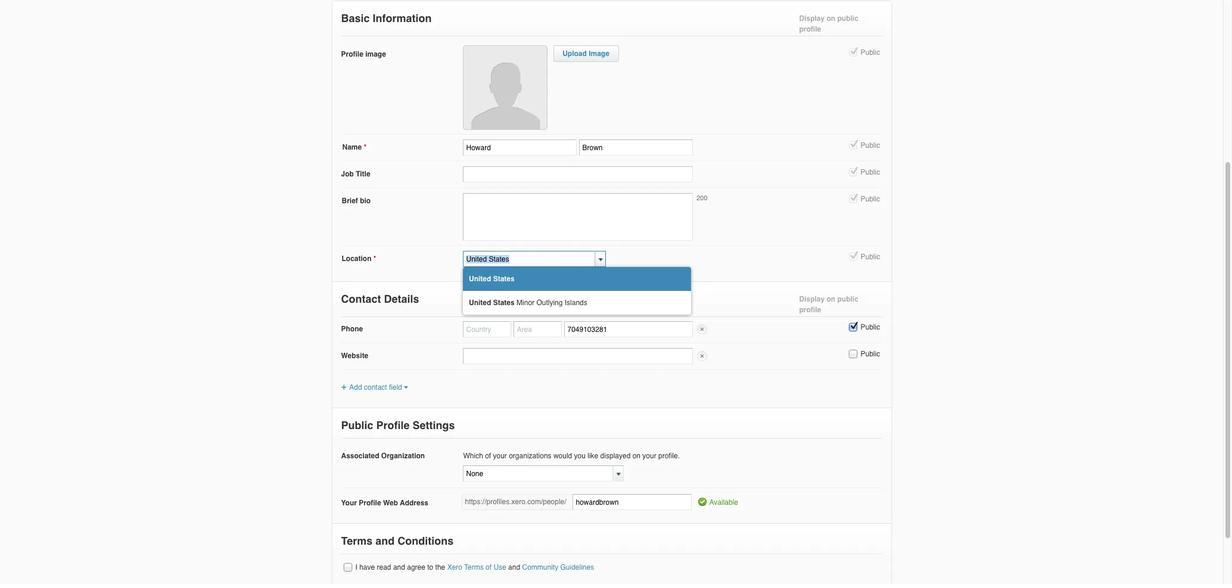 Task type: locate. For each thing, give the bounding box(es) containing it.
profile left web
[[359, 499, 381, 507]]

terms and conditions
[[341, 535, 454, 547]]

guidelines
[[561, 564, 594, 572]]

your profile web address
[[341, 499, 429, 507]]

settings
[[413, 419, 455, 432]]

field
[[389, 383, 402, 392]]

public profile settings
[[341, 419, 455, 432]]

united up country text box
[[469, 275, 491, 283]]

2 public from the top
[[838, 295, 859, 303]]

display
[[800, 14, 825, 23], [800, 295, 825, 303]]

1 display on public profile from the top
[[800, 14, 859, 33]]

0 vertical spatial display
[[800, 14, 825, 23]]

united states
[[469, 275, 515, 283]]

displayed
[[601, 452, 631, 460]]

states
[[493, 275, 515, 283], [493, 299, 515, 307]]

you
[[574, 452, 586, 460]]

community
[[522, 564, 559, 572]]

0 vertical spatial states
[[493, 275, 515, 283]]

conditions
[[398, 535, 454, 547]]

1 display from the top
[[800, 14, 825, 23]]

Country text field
[[463, 321, 511, 337]]

your left profile.
[[643, 452, 657, 460]]

None text field
[[463, 166, 693, 182], [463, 348, 693, 364], [573, 494, 692, 510], [463, 166, 693, 182], [463, 348, 693, 364], [573, 494, 692, 510]]

1 public from the top
[[838, 14, 859, 23]]

0 vertical spatial profile
[[341, 50, 364, 58]]

1 public button from the top
[[848, 47, 859, 58]]

address
[[400, 499, 429, 507]]

3 public button from the top
[[848, 167, 859, 178]]

https://profiles.xero.com/people/
[[465, 498, 567, 506]]

7 public button from the top
[[848, 349, 859, 359]]

profile up associated organization
[[376, 419, 410, 432]]

None button
[[342, 562, 353, 573]]

1 vertical spatial public
[[838, 295, 859, 303]]

2 profile from the top
[[800, 306, 821, 314]]

public
[[838, 14, 859, 23], [838, 295, 859, 303]]

contact details
[[341, 293, 419, 305]]

0 vertical spatial on
[[827, 14, 836, 23]]

2 display on public profile from the top
[[800, 295, 859, 314]]

display on public profile
[[800, 14, 859, 33], [800, 295, 859, 314]]

details
[[384, 293, 419, 305]]

terms up i
[[341, 535, 373, 547]]

profile image
[[341, 50, 386, 58]]

profile for basic information
[[800, 25, 821, 33]]

united
[[469, 275, 491, 283], [469, 299, 491, 307]]

Public button
[[848, 47, 859, 58], [848, 140, 859, 151], [848, 167, 859, 178], [848, 194, 859, 204], [848, 251, 859, 262], [848, 322, 859, 333], [848, 349, 859, 359]]

your
[[341, 499, 357, 507]]

organizations
[[509, 452, 552, 460]]

0 vertical spatial terms
[[341, 535, 373, 547]]

brief bio
[[342, 197, 371, 205]]

el image
[[404, 386, 408, 390]]

your right which
[[493, 452, 507, 460]]

islands
[[565, 299, 588, 307]]

terms
[[341, 535, 373, 547], [464, 564, 484, 572]]

0 vertical spatial united
[[469, 275, 491, 283]]

2 display from the top
[[800, 295, 825, 303]]

1 states from the top
[[493, 275, 515, 283]]

profile
[[800, 25, 821, 33], [800, 306, 821, 314]]

community guidelines link
[[522, 564, 594, 572]]

terms right xero
[[464, 564, 484, 572]]

2 states from the top
[[493, 299, 515, 307]]

on
[[827, 14, 836, 23], [827, 295, 836, 303], [633, 452, 641, 460]]

outlying
[[537, 299, 563, 307]]

1 vertical spatial display on public profile
[[800, 295, 859, 314]]

basic information
[[341, 12, 432, 24]]

2 your from the left
[[643, 452, 657, 460]]

your
[[493, 452, 507, 460], [643, 452, 657, 460]]

of
[[485, 452, 491, 460], [486, 564, 492, 572]]

Area text field
[[514, 321, 562, 337]]

image
[[589, 49, 610, 58]]

i
[[356, 564, 358, 572]]

1 vertical spatial terms
[[464, 564, 484, 572]]

1 vertical spatial profile
[[800, 306, 821, 314]]

upload image button
[[563, 49, 610, 58]]

bio
[[360, 197, 371, 205]]

1 vertical spatial profile
[[376, 419, 410, 432]]

and
[[376, 535, 395, 547], [393, 564, 405, 572], [509, 564, 520, 572]]

states left the minor
[[493, 299, 515, 307]]

and up read
[[376, 535, 395, 547]]

add
[[349, 383, 362, 392]]

2 united from the top
[[469, 299, 491, 307]]

xero
[[447, 564, 463, 572]]

brief
[[342, 197, 358, 205]]

0 vertical spatial profile
[[800, 25, 821, 33]]

2 public button from the top
[[848, 140, 859, 151]]

upload image
[[563, 49, 610, 58]]

to
[[428, 564, 433, 572]]

0 vertical spatial public
[[838, 14, 859, 23]]

1 vertical spatial on
[[827, 295, 836, 303]]

1 vertical spatial united
[[469, 299, 491, 307]]

of right which
[[485, 452, 491, 460]]

profile left image
[[341, 50, 364, 58]]

of left use
[[486, 564, 492, 572]]

1 vertical spatial states
[[493, 299, 515, 307]]

0 horizontal spatial your
[[493, 452, 507, 460]]

states down location text field
[[493, 275, 515, 283]]

1 united from the top
[[469, 275, 491, 283]]

1 vertical spatial display
[[800, 295, 825, 303]]

web
[[383, 499, 398, 507]]

0 vertical spatial display on public profile
[[800, 14, 859, 33]]

1 horizontal spatial terms
[[464, 564, 484, 572]]

would
[[554, 452, 572, 460]]

None text field
[[463, 466, 613, 482]]

1 horizontal spatial your
[[643, 452, 657, 460]]

upload
[[563, 49, 587, 58]]

united down united states
[[469, 299, 491, 307]]

public
[[861, 48, 880, 57], [861, 141, 880, 150], [861, 168, 880, 176], [861, 195, 880, 203], [861, 253, 880, 261], [861, 323, 880, 331], [861, 350, 880, 358], [341, 419, 373, 432]]

2 vertical spatial profile
[[359, 499, 381, 507]]

display on public profile for contact details
[[800, 295, 859, 314]]

states for united states minor outlying islands
[[493, 299, 515, 307]]

1 profile from the top
[[800, 25, 821, 33]]

states for united states
[[493, 275, 515, 283]]

profile
[[341, 50, 364, 58], [376, 419, 410, 432], [359, 499, 381, 507]]

and right read
[[393, 564, 405, 572]]

minor
[[517, 299, 535, 307]]

image
[[365, 50, 386, 58]]

associated
[[341, 452, 379, 460]]



Task type: describe. For each thing, give the bounding box(es) containing it.
Last text field
[[579, 139, 693, 156]]

united for united states minor outlying islands
[[469, 299, 491, 307]]

associated organization
[[341, 452, 425, 460]]

200
[[697, 194, 708, 202]]

like
[[588, 452, 599, 460]]

location
[[342, 255, 372, 263]]

united for united states
[[469, 275, 491, 283]]

and right use
[[509, 564, 520, 572]]

Brief bio text field
[[463, 193, 693, 241]]

4 public button from the top
[[848, 194, 859, 204]]

on for information
[[827, 14, 836, 23]]

available
[[710, 499, 739, 507]]

2 vertical spatial on
[[633, 452, 641, 460]]

basic
[[341, 12, 370, 24]]

Location text field
[[463, 251, 595, 267]]

on for details
[[827, 295, 836, 303]]

agree
[[407, 564, 426, 572]]

public for basic information
[[838, 14, 859, 23]]

contact
[[341, 293, 381, 305]]

website
[[341, 352, 369, 360]]

public for contact details
[[838, 295, 859, 303]]

job
[[341, 170, 354, 178]]

1 vertical spatial of
[[486, 564, 492, 572]]

information
[[373, 12, 432, 24]]

Number text field
[[564, 321, 693, 337]]

job title
[[341, 170, 371, 178]]

use
[[494, 564, 507, 572]]

which
[[463, 452, 483, 460]]

phone
[[341, 325, 363, 333]]

1 your from the left
[[493, 452, 507, 460]]

0 vertical spatial of
[[485, 452, 491, 460]]

read
[[377, 564, 391, 572]]

which of your organizations would you like displayed on your profile.
[[463, 452, 680, 460]]

i have read and agree to the xero terms of use and community guidelines
[[356, 564, 594, 572]]

add contact field
[[349, 383, 402, 392]]

5 public button from the top
[[848, 251, 859, 262]]

organization
[[381, 452, 425, 460]]

0 horizontal spatial terms
[[341, 535, 373, 547]]

title
[[356, 170, 371, 178]]

name
[[342, 143, 362, 151]]

6 public button from the top
[[848, 322, 859, 333]]

profile.
[[659, 452, 680, 460]]

contact
[[364, 383, 387, 392]]

display for information
[[800, 14, 825, 23]]

profile for contact details
[[800, 306, 821, 314]]

xero terms of use link
[[447, 564, 507, 572]]

display on public profile for basic information
[[800, 14, 859, 33]]

Name text field
[[463, 139, 577, 156]]

profile for public profile settings
[[376, 419, 410, 432]]

united states minor outlying islands
[[469, 299, 588, 307]]

profile for your profile web address
[[359, 499, 381, 507]]

add contact field button
[[341, 383, 408, 392]]

display for details
[[800, 295, 825, 303]]

have
[[360, 564, 375, 572]]

the
[[435, 564, 445, 572]]



Task type: vqa. For each thing, say whether or not it's contained in the screenshot.
My Xero
no



